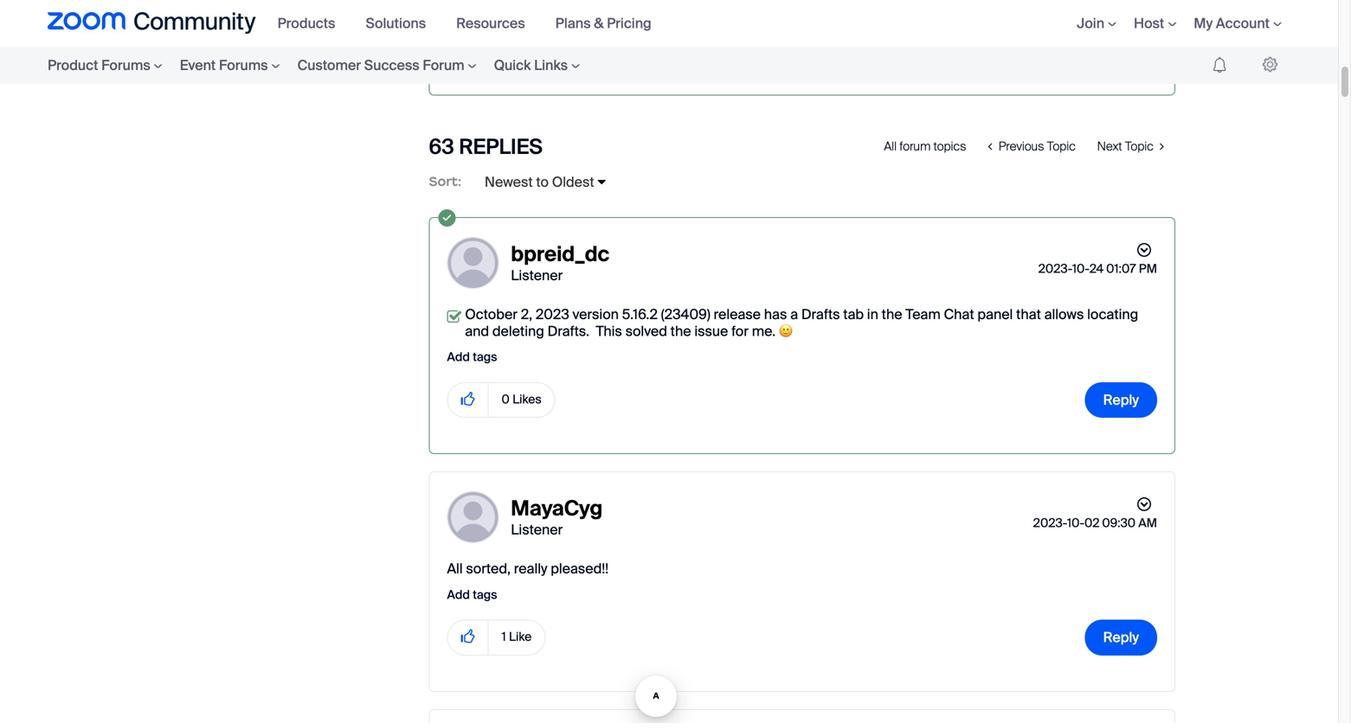 Task type: locate. For each thing, give the bounding box(es) containing it.
reply
[[1104, 32, 1140, 50], [1104, 391, 1140, 409], [1104, 629, 1140, 647]]

newest
[[485, 173, 533, 191]]

1 tags from the top
[[473, 349, 497, 366]]

63
[[429, 134, 454, 161]]

3 reply from the top
[[1104, 629, 1140, 647]]

listener up really
[[511, 521, 563, 539]]

1 vertical spatial listener
[[511, 521, 563, 539]]

1 horizontal spatial the
[[882, 306, 903, 324]]

10- left 09:30
[[1068, 516, 1085, 532]]

1 vertical spatial add tags button
[[447, 587, 497, 603]]

product
[[48, 56, 98, 74]]

1 vertical spatial reply link
[[1086, 383, 1158, 418]]

the left issue
[[671, 322, 691, 341]]

my account
[[1194, 14, 1270, 32]]

2 add from the top
[[447, 587, 470, 603]]

0 vertical spatial all
[[884, 139, 897, 155]]

0 vertical spatial reply link
[[1086, 24, 1158, 59]]

(23409)
[[661, 306, 711, 324]]

add down and
[[447, 349, 470, 366]]

2 vertical spatial reply link
[[1086, 621, 1158, 656]]

mayacyg
[[511, 496, 603, 523]]

1 reply link from the top
[[1086, 24, 1158, 59]]

0 horizontal spatial all
[[447, 560, 463, 579]]

1 vertical spatial add
[[447, 587, 470, 603]]

in
[[867, 306, 879, 324]]

pleased!!
[[551, 560, 609, 579]]

add tags button for mayacyg
[[447, 587, 497, 603]]

1 listener from the top
[[511, 267, 563, 285]]

1 vertical spatial 0 likes
[[502, 392, 542, 408]]

the right in
[[882, 306, 903, 324]]

02
[[1085, 516, 1100, 532]]

2 listener from the top
[[511, 521, 563, 539]]

0 horizontal spatial topic
[[1048, 139, 1076, 155]]

topic right "next"
[[1126, 139, 1154, 155]]

add tags down and
[[447, 349, 497, 366]]

am
[[1139, 516, 1158, 532]]

product forums link
[[48, 47, 171, 84]]

tags down the sorted,
[[473, 587, 497, 603]]

version
[[573, 306, 619, 324]]

2 likes from the top
[[513, 392, 542, 408]]

1 forums from the left
[[101, 56, 150, 74]]

previous
[[999, 139, 1045, 155]]

10-
[[1073, 261, 1090, 277], [1068, 516, 1085, 532]]

plans
[[556, 14, 591, 32]]

to
[[536, 173, 549, 191]]

1 vertical spatial all
[[447, 560, 463, 579]]

likes up the quick links
[[513, 33, 542, 49]]

0 vertical spatial add
[[447, 349, 470, 366]]

october
[[465, 306, 518, 324]]

1
[[502, 630, 506, 646]]

2 topic from the left
[[1126, 139, 1154, 155]]

reply link for bpreid_dc
[[1086, 383, 1158, 418]]

drafts
[[802, 306, 840, 324]]

really
[[514, 560, 548, 579]]

10- left 01:07
[[1073, 261, 1090, 277]]

plans & pricing
[[556, 14, 652, 32]]

tags for bpreid_dc
[[473, 349, 497, 366]]

a
[[791, 306, 798, 324]]

2 reply from the top
[[1104, 391, 1140, 409]]

all left the sorted,
[[447, 560, 463, 579]]

1 horizontal spatial all
[[884, 139, 897, 155]]

2 add tags from the top
[[447, 587, 497, 603]]

1 add from the top
[[447, 349, 470, 366]]

success
[[364, 56, 420, 74]]

0 horizontal spatial forums
[[101, 56, 150, 74]]

1 vertical spatial reply
[[1104, 391, 1140, 409]]

forums down community.title image
[[101, 56, 150, 74]]

newest to oldest
[[485, 173, 595, 191]]

add tags for bpreid_dc
[[447, 349, 497, 366]]

that
[[1017, 306, 1042, 324]]

1 add tags button from the top
[[447, 349, 497, 366]]

listener for bpreid_dc
[[511, 267, 563, 285]]

team
[[906, 306, 941, 324]]

menu bar containing join
[[1051, 0, 1291, 47]]

0
[[502, 33, 510, 49], [502, 392, 510, 408]]

‎2023- for bpreid_dc
[[1039, 261, 1073, 277]]

0 horizontal spatial the
[[671, 322, 691, 341]]

1 0 from the top
[[502, 33, 510, 49]]

1 add tags from the top
[[447, 349, 497, 366]]

my
[[1194, 14, 1213, 32]]

listener up 2, on the left top of the page
[[511, 267, 563, 285]]

menu bar containing products
[[269, 0, 673, 47]]

0 vertical spatial listener
[[511, 267, 563, 285]]

10- for bpreid_dc
[[1073, 261, 1090, 277]]

0 vertical spatial reply
[[1104, 32, 1140, 50]]

next
[[1098, 139, 1123, 155]]

2 reply link from the top
[[1086, 383, 1158, 418]]

0 vertical spatial ‎2023-
[[1039, 261, 1073, 277]]

the
[[882, 306, 903, 324], [671, 322, 691, 341]]

0 vertical spatial add tags
[[447, 349, 497, 366]]

pricing
[[607, 14, 652, 32]]

listener
[[511, 267, 563, 285], [511, 521, 563, 539]]

1 vertical spatial 10-
[[1068, 516, 1085, 532]]

listener inside mayacyg listener
[[511, 521, 563, 539]]

add tags for mayacyg
[[447, 587, 497, 603]]

account
[[1216, 14, 1270, 32]]

menu bar
[[269, 0, 673, 47], [1051, 0, 1291, 47], [13, 47, 623, 84]]

0 down resources link
[[502, 33, 510, 49]]

0 for reply link corresponding to bpreid_dc
[[502, 392, 510, 408]]

topic right previous
[[1048, 139, 1076, 155]]

‎2023- left 02
[[1034, 516, 1068, 532]]

solutions
[[366, 14, 426, 32]]

1 vertical spatial tags
[[473, 587, 497, 603]]

topic inside "link"
[[1048, 139, 1076, 155]]

products link
[[278, 14, 348, 32]]

0 vertical spatial 10-
[[1073, 261, 1090, 277]]

oldest
[[552, 173, 595, 191]]

0 vertical spatial 0 likes
[[502, 33, 542, 49]]

0 down deleting
[[502, 392, 510, 408]]

all left forum
[[884, 139, 897, 155]]

0 for first reply link from the top
[[502, 33, 510, 49]]

0 vertical spatial likes
[[513, 33, 542, 49]]

add tags button down and
[[447, 349, 497, 366]]

10- for mayacyg
[[1068, 516, 1085, 532]]

1 vertical spatial likes
[[513, 392, 542, 408]]

1 horizontal spatial topic
[[1126, 139, 1154, 155]]

topic for next topic
[[1126, 139, 1154, 155]]

menu bar containing product forums
[[13, 47, 623, 84]]

listener inside the bpreid_dc listener
[[511, 267, 563, 285]]

1 horizontal spatial forums
[[219, 56, 268, 74]]

add
[[447, 349, 470, 366], [447, 587, 470, 603]]

me.
[[752, 322, 776, 341]]

plans & pricing link
[[556, 14, 665, 32]]

1 topic from the left
[[1048, 139, 1076, 155]]

forums for event forums
[[219, 56, 268, 74]]

mayacyg image
[[447, 492, 499, 544]]

add down the sorted,
[[447, 587, 470, 603]]

‎2023- left 24
[[1039, 261, 1073, 277]]

issue
[[695, 322, 728, 341]]

tags down and
[[473, 349, 497, 366]]

topic
[[1048, 139, 1076, 155], [1126, 139, 1154, 155]]

2 0 from the top
[[502, 392, 510, 408]]

likes for first reply link from the top
[[513, 33, 542, 49]]

1 vertical spatial add tags
[[447, 587, 497, 603]]

2 add tags button from the top
[[447, 587, 497, 603]]

0 vertical spatial add tags button
[[447, 349, 497, 366]]

all forum topics
[[884, 139, 967, 155]]

0 likes up quick
[[502, 33, 542, 49]]

likes down deleting
[[513, 392, 542, 408]]

3 reply link from the top
[[1086, 621, 1158, 656]]

0 vertical spatial 0
[[502, 33, 510, 49]]

2 tags from the top
[[473, 587, 497, 603]]

2 vertical spatial reply
[[1104, 629, 1140, 647]]

release
[[714, 306, 761, 324]]

next topic
[[1098, 139, 1154, 155]]

add tags button down the sorted,
[[447, 587, 497, 603]]

2 0 likes from the top
[[502, 392, 542, 408]]

all for all forum topics
[[884, 139, 897, 155]]

quick links link
[[485, 47, 589, 84]]

1 vertical spatial 0
[[502, 392, 510, 408]]

1 likes from the top
[[513, 33, 542, 49]]

2 forums from the left
[[219, 56, 268, 74]]

event forums link
[[171, 47, 289, 84]]

0 likes down deleting
[[502, 392, 542, 408]]

chat
[[944, 306, 975, 324]]

tags
[[473, 349, 497, 366], [473, 587, 497, 603]]

links
[[534, 56, 568, 74]]

add tags down the sorted,
[[447, 587, 497, 603]]

0 vertical spatial tags
[[473, 349, 497, 366]]

all
[[884, 139, 897, 155], [447, 560, 463, 579]]

forums right event
[[219, 56, 268, 74]]

1 vertical spatial ‎2023-
[[1034, 516, 1068, 532]]

mayacyg listener
[[511, 496, 603, 539]]

1 reply from the top
[[1104, 32, 1140, 50]]

forums
[[101, 56, 150, 74], [219, 56, 268, 74]]



Task type: describe. For each thing, give the bounding box(es) containing it.
newest to oldest button
[[474, 164, 617, 200]]

quick
[[494, 56, 531, 74]]

resources
[[456, 14, 525, 32]]

add for mayacyg
[[447, 587, 470, 603]]

previous topic link
[[977, 130, 1087, 163]]

join link
[[1077, 14, 1117, 32]]

bpreid_dc link
[[511, 241, 610, 268]]

&
[[594, 14, 604, 32]]

🙂
[[779, 322, 793, 341]]

and
[[465, 322, 489, 341]]

2,
[[521, 306, 533, 324]]

reply link for mayacyg
[[1086, 621, 1158, 656]]

previous topic
[[999, 139, 1076, 155]]

mayacyg link
[[511, 496, 603, 523]]

1 0 likes from the top
[[502, 33, 542, 49]]

quick links
[[494, 56, 568, 74]]

panel
[[978, 306, 1013, 324]]

replies
[[459, 134, 543, 161]]

community.title image
[[48, 12, 256, 35]]

reply for mayacyg
[[1104, 629, 1140, 647]]

locating
[[1088, 306, 1139, 324]]

tab
[[844, 306, 864, 324]]

forum
[[900, 139, 931, 155]]

terryturtle85 image
[[1263, 57, 1278, 72]]

‎2023- for mayacyg
[[1034, 516, 1068, 532]]

deleting
[[493, 322, 544, 341]]

topics
[[934, 139, 967, 155]]

2023
[[536, 306, 570, 324]]

event forums
[[180, 56, 268, 74]]

bpreid_dc image
[[447, 237, 499, 289]]

add tags button for bpreid_dc
[[447, 349, 497, 366]]

product forums
[[48, 56, 150, 74]]

solutions link
[[366, 14, 439, 32]]

5.16.2
[[622, 306, 658, 324]]

resources link
[[456, 14, 538, 32]]

likes for reply link corresponding to bpreid_dc
[[513, 392, 542, 408]]

customer
[[298, 56, 361, 74]]

add for bpreid_dc
[[447, 349, 470, 366]]

‎2023-10-02 09:30 am
[[1034, 516, 1158, 532]]

my account link
[[1194, 14, 1282, 32]]

reply for bpreid_dc
[[1104, 391, 1140, 409]]

allows
[[1045, 306, 1084, 324]]

host
[[1134, 14, 1165, 32]]

all forum topics link
[[873, 130, 978, 163]]

next topic link
[[1086, 130, 1176, 163]]

join
[[1077, 14, 1105, 32]]

listener for mayacyg
[[511, 521, 563, 539]]

all sorted, really pleased!!
[[447, 560, 609, 579]]

bpreid_dc
[[511, 241, 610, 268]]

products
[[278, 14, 335, 32]]

24
[[1090, 261, 1104, 277]]

has
[[764, 306, 787, 324]]

october 2, 2023 version 5.16.2 (23409) release has a drafts tab in the team chat panel that allows locating and deleting drafts.  this solved the issue for me.
[[465, 306, 1139, 341]]

all for all sorted, really pleased!!
[[447, 560, 463, 579]]

topic for previous topic
[[1048, 139, 1076, 155]]

01:07
[[1107, 261, 1136, 277]]

forums for product forums
[[101, 56, 150, 74]]

63 replies
[[429, 134, 543, 161]]

this
[[596, 322, 622, 341]]

sort:
[[429, 173, 462, 189]]

customer success forum
[[298, 56, 465, 74]]

forum
[[423, 56, 465, 74]]

host link
[[1134, 14, 1177, 32]]

customer success forum link
[[289, 47, 485, 84]]

‎2023-10-24 01:07 pm
[[1039, 261, 1158, 277]]

tags for mayacyg
[[473, 587, 497, 603]]

pm
[[1139, 261, 1158, 277]]

for
[[732, 322, 749, 341]]

bpreid_dc listener
[[511, 241, 610, 285]]

1 like
[[502, 630, 532, 646]]

09:30
[[1103, 516, 1136, 532]]

event
[[180, 56, 216, 74]]

sorted,
[[466, 560, 511, 579]]

solved
[[626, 322, 668, 341]]

like
[[509, 630, 532, 646]]



Task type: vqa. For each thing, say whether or not it's contained in the screenshot.
Sign In link
no



